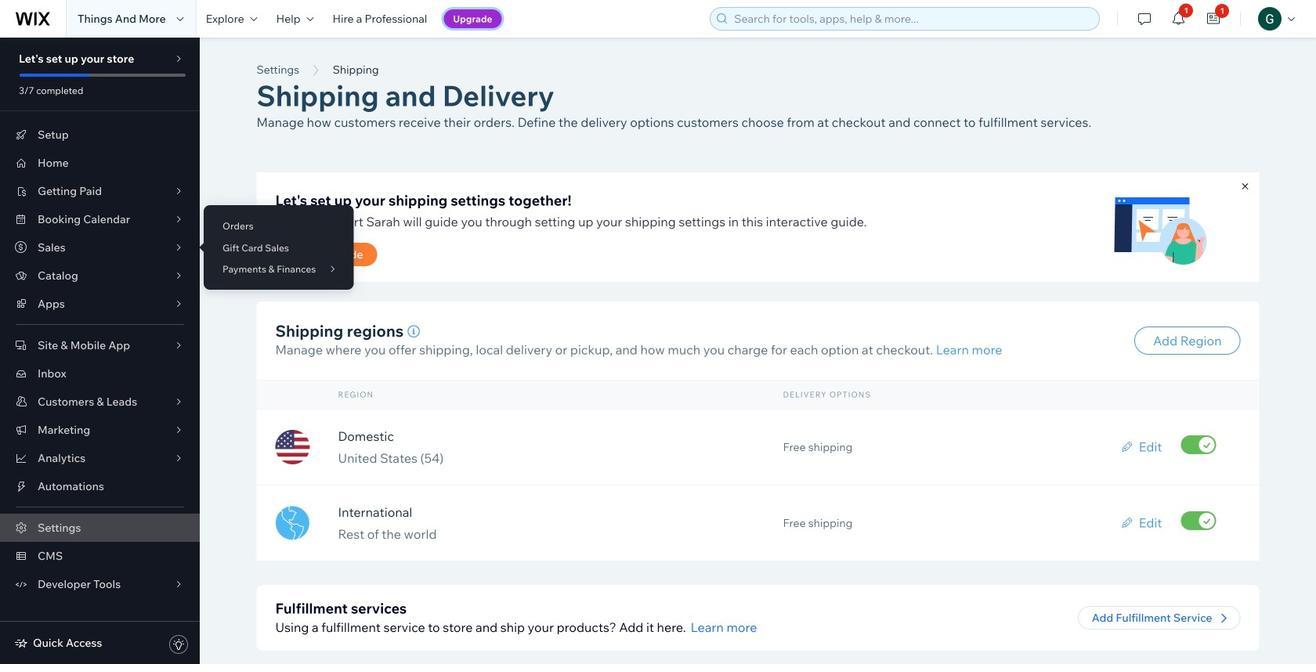 Task type: describe. For each thing, give the bounding box(es) containing it.
Search for tools, apps, help & more... field
[[730, 8, 1095, 30]]



Task type: vqa. For each thing, say whether or not it's contained in the screenshot.
edit image
yes



Task type: locate. For each thing, give the bounding box(es) containing it.
edit image
[[1122, 517, 1133, 528]]

info tooltip image
[[408, 325, 420, 339]]

edit image
[[1122, 441, 1133, 452]]

sidebar element
[[0, 38, 200, 664]]



